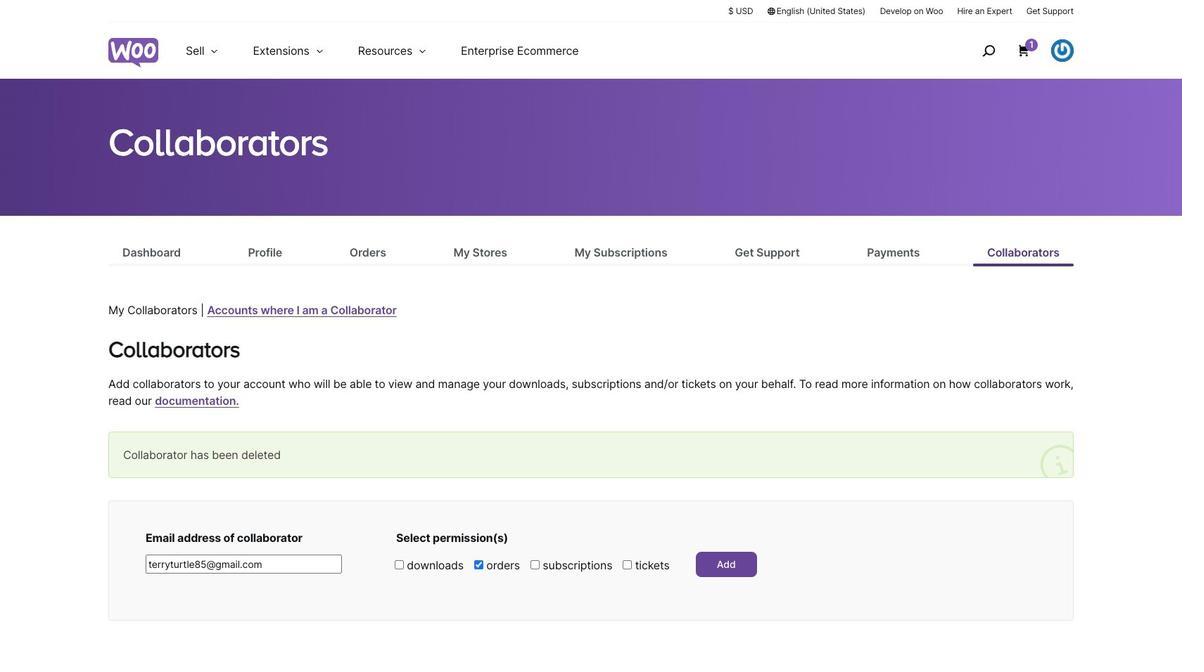 Task type: vqa. For each thing, say whether or not it's contained in the screenshot.
the 'Close search' 'image'
no



Task type: describe. For each thing, give the bounding box(es) containing it.
service navigation menu element
[[952, 28, 1074, 74]]

open account menu image
[[1052, 39, 1074, 62]]



Task type: locate. For each thing, give the bounding box(es) containing it.
None checkbox
[[395, 561, 404, 570], [531, 561, 540, 570], [395, 561, 404, 570], [531, 561, 540, 570]]

search image
[[978, 39, 1000, 62]]

None checkbox
[[474, 561, 484, 570], [623, 561, 632, 570], [474, 561, 484, 570], [623, 561, 632, 570]]



